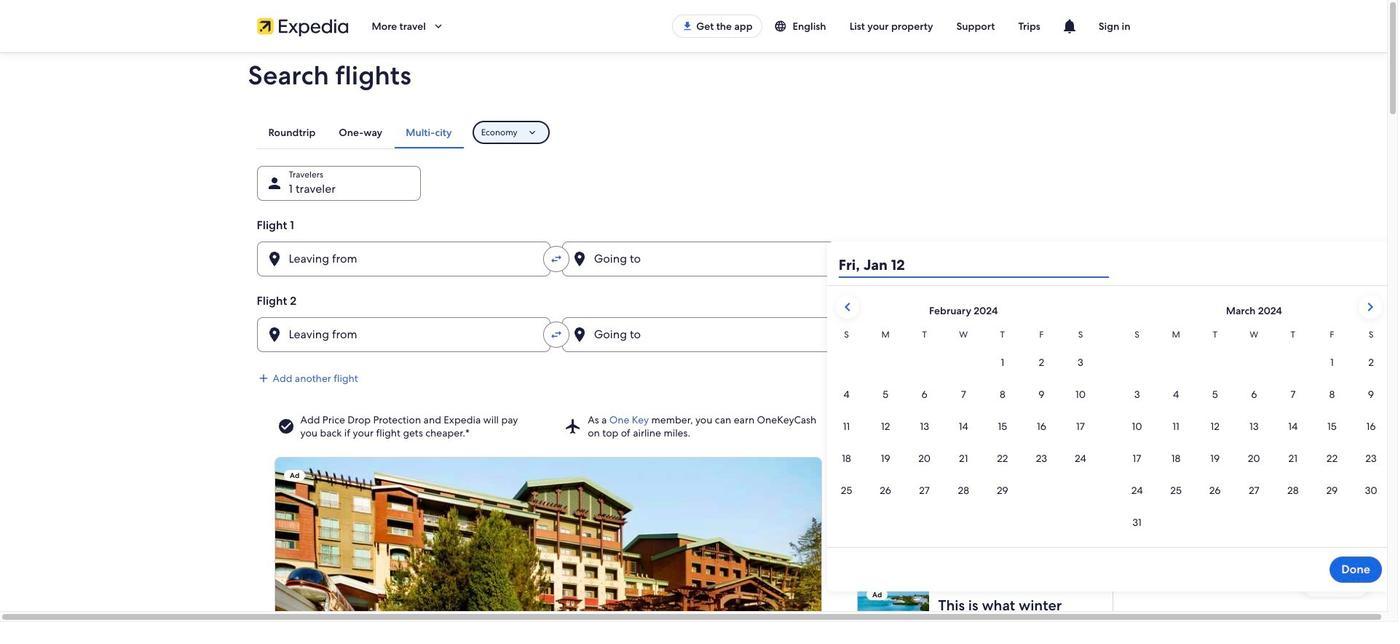 Task type: locate. For each thing, give the bounding box(es) containing it.
main content
[[0, 52, 1391, 623]]

swap origin and destination values image
[[550, 329, 563, 342]]

tab list
[[257, 117, 464, 149]]

medium image
[[257, 372, 270, 385]]

swap origin and destination values image
[[550, 253, 563, 266]]

small image
[[774, 20, 793, 33]]



Task type: vqa. For each thing, say whether or not it's contained in the screenshot.
leftmost 21
no



Task type: describe. For each thing, give the bounding box(es) containing it.
next month image
[[1362, 299, 1380, 316]]

expedia logo image
[[257, 16, 349, 36]]

communication center icon image
[[1061, 17, 1079, 35]]

download the app button image
[[682, 20, 694, 32]]

previous month image
[[839, 299, 857, 316]]

more travel image
[[432, 20, 445, 33]]



